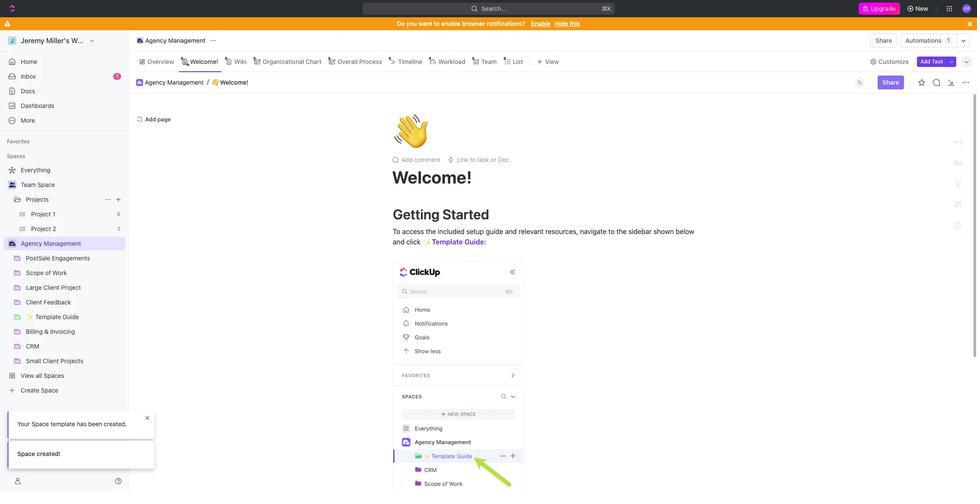 Task type: vqa. For each thing, say whether or not it's contained in the screenshot.
Home link
yes



Task type: locate. For each thing, give the bounding box(es) containing it.
1 horizontal spatial 👋
[[394, 111, 428, 152]]

business time image
[[137, 38, 143, 43], [137, 81, 142, 84]]

small client projects
[[26, 358, 83, 365]]

0 vertical spatial 👋
[[212, 79, 219, 86]]

agency management down overview
[[145, 79, 204, 86]]

jeremy
[[21, 37, 44, 45]]

task
[[477, 156, 489, 163]]

the left sidebar
[[617, 228, 627, 236]]

spaces down "favorites" button
[[7, 153, 25, 160]]

sidebar navigation
[[0, 30, 131, 492]]

0 horizontal spatial add
[[145, 116, 156, 123]]

2 vertical spatial management
[[44, 240, 81, 247]]

project 1
[[31, 211, 55, 218]]

1 horizontal spatial the
[[617, 228, 627, 236]]

1 horizontal spatial to
[[470, 156, 476, 163]]

1 horizontal spatial team
[[482, 58, 497, 65]]

management down the 'welcome!' link
[[167, 79, 204, 86]]

2 vertical spatial client
[[43, 358, 59, 365]]

invoicing
[[50, 328, 75, 335]]

0 vertical spatial welcome!
[[190, 58, 218, 65]]

✨ right the click
[[423, 239, 432, 247]]

✨ for ✨ template guide:
[[423, 239, 432, 247]]

2 vertical spatial project
[[61, 284, 81, 291]]

space left created!
[[17, 450, 35, 458]]

view for view all spaces
[[21, 372, 34, 380]]

inbox
[[21, 73, 36, 80]]

1 horizontal spatial and
[[505, 228, 517, 236]]

or
[[491, 156, 497, 163]]

✨
[[423, 239, 432, 247], [26, 313, 34, 321]]

agency management up overview
[[145, 37, 206, 44]]

view button
[[534, 56, 562, 68]]

1 vertical spatial ✨
[[26, 313, 34, 321]]

1 horizontal spatial add
[[402, 156, 413, 163]]

tree containing everything
[[3, 163, 125, 398]]

2 vertical spatial add
[[402, 156, 413, 163]]

projects down team space
[[26, 196, 49, 203]]

client down large
[[26, 299, 42, 306]]

👋
[[212, 79, 219, 86], [394, 111, 428, 152]]

to right want
[[434, 20, 440, 27]]

1 vertical spatial view
[[21, 372, 34, 380]]

work
[[52, 269, 67, 277]]

agency up overview
[[145, 37, 167, 44]]

space
[[37, 181, 55, 188], [41, 387, 58, 394], [32, 421, 49, 428], [17, 450, 35, 458]]

0 vertical spatial business time image
[[137, 38, 143, 43]]

welcome! down comment
[[392, 167, 472, 187]]

small
[[26, 358, 41, 365]]

management up the 'welcome!' link
[[168, 37, 206, 44]]

1 vertical spatial projects
[[61, 358, 83, 365]]

setup
[[467, 228, 484, 236]]

2 vertical spatial 1
[[53, 211, 55, 218]]

project up project 2
[[31, 211, 51, 218]]

scope
[[26, 269, 44, 277]]

everything link
[[3, 163, 124, 177]]

template down client feedback on the bottom left of page
[[35, 313, 61, 321]]

projects down crm link
[[61, 358, 83, 365]]

automations
[[906, 37, 942, 44]]

view left all
[[21, 372, 34, 380]]

✨ inside sidebar 'navigation'
[[26, 313, 34, 321]]

favorites button
[[3, 137, 33, 147]]

0 vertical spatial 1
[[948, 37, 950, 44]]

4
[[117, 211, 120, 217]]

1 horizontal spatial template
[[432, 238, 463, 246]]

overview link
[[146, 56, 174, 68]]

more
[[21, 117, 35, 124]]

0 horizontal spatial 1
[[53, 211, 55, 218]]

share down customize button
[[883, 79, 900, 86]]

timeline link
[[397, 56, 422, 68]]

project inside project 2 link
[[31, 225, 51, 233]]

business time image
[[9, 241, 15, 246]]

view all spaces link
[[3, 369, 124, 383]]

template down included
[[432, 238, 463, 246]]

1 vertical spatial 👋
[[394, 111, 428, 152]]

to right link
[[470, 156, 476, 163]]

agency management down 2
[[21, 240, 81, 247]]

1 vertical spatial spaces
[[44, 372, 64, 380]]

0 horizontal spatial projects
[[26, 196, 49, 203]]

add task button
[[917, 56, 947, 67]]

0 horizontal spatial spaces
[[7, 153, 25, 160]]

management inside sidebar 'navigation'
[[44, 240, 81, 247]]

template inside sidebar 'navigation'
[[35, 313, 61, 321]]

add inside button
[[921, 58, 931, 65]]

2 vertical spatial agency management link
[[21, 237, 124, 251]]

0 vertical spatial project
[[31, 211, 51, 218]]

1 vertical spatial agency management link
[[145, 79, 204, 86]]

resources,
[[546, 228, 579, 236]]

to right navigate
[[609, 228, 615, 236]]

1 horizontal spatial ✨
[[423, 239, 432, 247]]

agency down overview "link"
[[145, 79, 166, 86]]

1 vertical spatial management
[[167, 79, 204, 86]]

upgrade link
[[859, 3, 900, 15]]

team left list link
[[482, 58, 497, 65]]

1 vertical spatial agency
[[145, 79, 166, 86]]

0 horizontal spatial ✨
[[26, 313, 34, 321]]

1 vertical spatial team
[[21, 181, 36, 188]]

and down to
[[393, 238, 405, 246]]

team link
[[480, 56, 497, 68]]

project 2
[[31, 225, 56, 233]]

1 vertical spatial add
[[145, 116, 156, 123]]

0 horizontal spatial to
[[434, 20, 440, 27]]

team
[[482, 58, 497, 65], [21, 181, 36, 188]]

agency up postsale at the left of the page
[[21, 240, 42, 247]]

2 horizontal spatial welcome!
[[392, 167, 472, 187]]

postsale engagements link
[[26, 252, 124, 265]]

0 vertical spatial and
[[505, 228, 517, 236]]

space down everything
[[37, 181, 55, 188]]

has
[[77, 421, 87, 428]]

0 vertical spatial ✨
[[423, 239, 432, 247]]

wiki link
[[233, 56, 247, 68]]

billing
[[26, 328, 43, 335]]

add page
[[145, 116, 171, 123]]

1
[[948, 37, 950, 44], [116, 73, 118, 80], [53, 211, 55, 218]]

included
[[438, 228, 465, 236]]

0 vertical spatial to
[[434, 20, 440, 27]]

welcome! up 👋 welcome!
[[190, 58, 218, 65]]

1 horizontal spatial spaces
[[44, 372, 64, 380]]

1 horizontal spatial 1
[[116, 73, 118, 80]]

crm link
[[26, 340, 124, 354]]

template for guide:
[[432, 238, 463, 246]]

space for create
[[41, 387, 58, 394]]

been
[[88, 421, 102, 428]]

team inside sidebar 'navigation'
[[21, 181, 36, 188]]

organizational chart
[[263, 58, 322, 65]]

0 vertical spatial client
[[43, 284, 60, 291]]

all
[[36, 372, 42, 380]]

0 vertical spatial template
[[432, 238, 463, 246]]

started
[[443, 206, 489, 223]]

agency
[[145, 37, 167, 44], [145, 79, 166, 86], [21, 240, 42, 247]]

client
[[43, 284, 60, 291], [26, 299, 42, 306], [43, 358, 59, 365]]

agency inside sidebar 'navigation'
[[21, 240, 42, 247]]

0 horizontal spatial the
[[426, 228, 436, 236]]

team right user group 'image'
[[21, 181, 36, 188]]

view inside button
[[545, 58, 559, 65]]

tree
[[3, 163, 125, 398]]

client inside "link"
[[43, 358, 59, 365]]

0 vertical spatial team
[[482, 58, 497, 65]]

0 vertical spatial view
[[545, 58, 559, 65]]

create space link
[[3, 384, 124, 398]]

enable
[[531, 20, 551, 27]]

agency management link down overview
[[145, 79, 204, 86]]

project down scope of work link at bottom
[[61, 284, 81, 291]]

agency management link up overview
[[134, 35, 208, 46]]

feedback
[[44, 299, 71, 306]]

✨ inside ✨ template guide:
[[423, 239, 432, 247]]

agency management
[[145, 37, 206, 44], [145, 79, 204, 86], [21, 240, 81, 247]]

template inside ✨ template guide:
[[432, 238, 463, 246]]

space right your
[[32, 421, 49, 428]]

create space
[[21, 387, 58, 394]]

2 horizontal spatial to
[[609, 228, 615, 236]]

view inside sidebar 'navigation'
[[21, 372, 34, 380]]

share up customize button
[[876, 37, 892, 44]]

enable
[[441, 20, 461, 27]]

tree inside sidebar 'navigation'
[[3, 163, 125, 398]]

client up view all spaces
[[43, 358, 59, 365]]

large
[[26, 284, 42, 291]]

0 horizontal spatial view
[[21, 372, 34, 380]]

and right "guide"
[[505, 228, 517, 236]]

management up postsale engagements
[[44, 240, 81, 247]]

guide:
[[465, 238, 487, 246]]

project left 2
[[31, 225, 51, 233]]

0 horizontal spatial 👋
[[212, 79, 219, 86]]

1 vertical spatial and
[[393, 238, 405, 246]]

to
[[434, 20, 440, 27], [470, 156, 476, 163], [609, 228, 615, 236]]

2 vertical spatial to
[[609, 228, 615, 236]]

0 vertical spatial agency
[[145, 37, 167, 44]]

0 horizontal spatial template
[[35, 313, 61, 321]]

1 horizontal spatial projects
[[61, 358, 83, 365]]

spaces down small client projects
[[44, 372, 64, 380]]

view for view
[[545, 58, 559, 65]]

0 vertical spatial agency management link
[[134, 35, 208, 46]]

0 vertical spatial spaces
[[7, 153, 25, 160]]

1 vertical spatial welcome!
[[220, 79, 248, 86]]

click
[[406, 238, 421, 246]]

2 vertical spatial agency management
[[21, 240, 81, 247]]

client up client feedback on the bottom left of page
[[43, 284, 60, 291]]

1 vertical spatial 1
[[116, 73, 118, 80]]

agency management link up engagements
[[21, 237, 124, 251]]

you
[[407, 20, 417, 27]]

engagements
[[52, 255, 90, 262]]

guide
[[63, 313, 79, 321]]

the right access on the top of the page
[[426, 228, 436, 236]]

0 vertical spatial share
[[876, 37, 892, 44]]

1 vertical spatial template
[[35, 313, 61, 321]]

the
[[426, 228, 436, 236], [617, 228, 627, 236]]

2 vertical spatial agency
[[21, 240, 42, 247]]

list link
[[511, 56, 523, 68]]

0 vertical spatial add
[[921, 58, 931, 65]]

add left comment
[[402, 156, 413, 163]]

👋 up add comment
[[394, 111, 428, 152]]

add left task
[[921, 58, 931, 65]]

view right list
[[545, 58, 559, 65]]

team for team
[[482, 58, 497, 65]]

✨ up billing
[[26, 313, 34, 321]]

1 horizontal spatial welcome!
[[220, 79, 248, 86]]

👋 down the 'welcome!' link
[[212, 79, 219, 86]]

0 horizontal spatial team
[[21, 181, 36, 188]]

projects inside "link"
[[61, 358, 83, 365]]

team space link
[[21, 178, 124, 192]]

jeremy miller's workspace
[[21, 37, 107, 45]]

1 vertical spatial project
[[31, 225, 51, 233]]

👋 inside 👋 welcome!
[[212, 79, 219, 86]]

1 vertical spatial to
[[470, 156, 476, 163]]

2 horizontal spatial add
[[921, 58, 931, 65]]

dropdown menu image
[[853, 76, 867, 89]]

agency for the agency management "link" to the middle
[[145, 79, 166, 86]]

overall
[[338, 58, 358, 65]]

space down view all spaces
[[41, 387, 58, 394]]

getting started
[[393, 206, 489, 223]]

management for the agency management "link" within sidebar 'navigation'
[[44, 240, 81, 247]]

welcome!
[[190, 58, 218, 65], [220, 79, 248, 86], [392, 167, 472, 187]]

welcome! down wiki link
[[220, 79, 248, 86]]

shown
[[654, 228, 674, 236]]

1 horizontal spatial view
[[545, 58, 559, 65]]

j
[[11, 37, 14, 44]]

👋 for 👋 welcome!
[[212, 79, 219, 86]]

&
[[44, 328, 49, 335]]

everything
[[21, 166, 50, 174]]

project inside project 1 link
[[31, 211, 51, 218]]

jm
[[964, 6, 970, 11]]

team for team space
[[21, 181, 36, 188]]

add left page on the left top
[[145, 116, 156, 123]]



Task type: describe. For each thing, give the bounding box(es) containing it.
1 the from the left
[[426, 228, 436, 236]]

workload link
[[437, 56, 466, 68]]

add comment
[[402, 156, 441, 163]]

client feedback link
[[26, 296, 124, 310]]

space created!
[[17, 450, 60, 458]]

billing & invoicing link
[[26, 325, 124, 339]]

projects link
[[26, 193, 101, 207]]

jm button
[[960, 2, 974, 16]]

add task
[[921, 58, 944, 65]]

project for project 1
[[31, 211, 51, 218]]

2 the from the left
[[617, 228, 627, 236]]

share inside button
[[876, 37, 892, 44]]

✨ template guide link
[[26, 310, 124, 324]]

docs link
[[3, 84, 125, 98]]

share button
[[871, 34, 898, 48]]

wiki
[[234, 58, 247, 65]]

agency management link inside sidebar 'navigation'
[[21, 237, 124, 251]]

organizational chart link
[[261, 56, 322, 68]]

2 vertical spatial welcome!
[[392, 167, 472, 187]]

postsale
[[26, 255, 50, 262]]

3
[[117, 226, 120, 232]]

0 vertical spatial projects
[[26, 196, 49, 203]]

do
[[397, 20, 405, 27]]

0 horizontal spatial welcome!
[[190, 58, 218, 65]]

task
[[932, 58, 944, 65]]

to access the included setup guide and relevant resources, navigate to the sidebar shown below and click
[[393, 228, 696, 246]]

crm
[[26, 343, 39, 350]]

project inside large client project link
[[61, 284, 81, 291]]

agency for the agency management "link" within sidebar 'navigation'
[[21, 240, 42, 247]]

create
[[21, 387, 39, 394]]

to inside to access the included setup guide and relevant resources, navigate to the sidebar shown below and click
[[609, 228, 615, 236]]

agency management inside sidebar 'navigation'
[[21, 240, 81, 247]]

0 vertical spatial management
[[168, 37, 206, 44]]

add for add comment
[[402, 156, 413, 163]]

new
[[916, 5, 929, 12]]

favorites
[[7, 138, 30, 145]]

✨ for ✨ template guide
[[26, 313, 34, 321]]

👋 welcome!
[[212, 79, 248, 86]]

sidebar
[[629, 228, 652, 236]]

overview
[[147, 58, 174, 65]]

client for large
[[43, 284, 60, 291]]

dashboards
[[21, 102, 54, 109]]

getting
[[393, 206, 440, 223]]

to inside dropdown button
[[470, 156, 476, 163]]

dashboards link
[[3, 99, 125, 113]]

customize button
[[868, 56, 912, 68]]

1 vertical spatial agency management
[[145, 79, 204, 86]]

client feedback
[[26, 299, 71, 306]]

search...
[[482, 5, 506, 12]]

overall process
[[338, 58, 382, 65]]

process
[[359, 58, 382, 65]]

2
[[53, 225, 56, 233]]

user group image
[[9, 182, 15, 188]]

this
[[570, 20, 580, 27]]

home link
[[3, 55, 125, 69]]

project 1 link
[[31, 208, 113, 221]]

your
[[17, 421, 30, 428]]

organizational
[[263, 58, 304, 65]]

✨ template guide
[[26, 313, 79, 321]]

relevant
[[519, 228, 544, 236]]

link to task or doc
[[457, 156, 509, 163]]

access
[[402, 228, 424, 236]]

overall process link
[[336, 56, 382, 68]]

0 horizontal spatial and
[[393, 238, 405, 246]]

0 vertical spatial agency management
[[145, 37, 206, 44]]

👋 button
[[392, 111, 430, 152]]

add for add task
[[921, 58, 931, 65]]

space for team
[[37, 181, 55, 188]]

add for add page
[[145, 116, 156, 123]]

workspace
[[71, 37, 107, 45]]

doc
[[498, 156, 509, 163]]

navigate
[[580, 228, 607, 236]]

1 vertical spatial share
[[883, 79, 900, 86]]

comment
[[414, 156, 441, 163]]

notifications?
[[487, 20, 525, 27]]

docs
[[21, 87, 35, 95]]

large client project link
[[26, 281, 124, 295]]

2 horizontal spatial 1
[[948, 37, 950, 44]]

page
[[157, 116, 171, 123]]

scope of work link
[[26, 266, 124, 280]]

do you want to enable browser notifications? enable hide this
[[397, 20, 580, 27]]

created.
[[104, 421, 127, 428]]

jeremy miller's workspace, , element
[[8, 36, 16, 45]]

project for project 2
[[31, 225, 51, 233]]

team space
[[21, 181, 55, 188]]

⌘k
[[602, 5, 611, 12]]

hide
[[555, 20, 568, 27]]

space for your
[[32, 421, 49, 428]]

chart
[[306, 58, 322, 65]]

link
[[457, 156, 469, 163]]

👋 for 👋
[[394, 111, 428, 152]]

workload
[[438, 58, 466, 65]]

timeline
[[398, 58, 422, 65]]

welcome! link
[[188, 56, 218, 68]]

template for guide
[[35, 313, 61, 321]]

1 vertical spatial client
[[26, 299, 42, 306]]

✨ template guide:
[[423, 238, 487, 247]]

link to task or doc button
[[444, 154, 513, 166]]

management for the agency management "link" to the middle
[[167, 79, 204, 86]]

business time image inside the agency management "link"
[[137, 38, 143, 43]]

guide
[[486, 228, 503, 236]]

client for small
[[43, 358, 59, 365]]

created!
[[37, 450, 60, 458]]

1 vertical spatial business time image
[[137, 81, 142, 84]]



